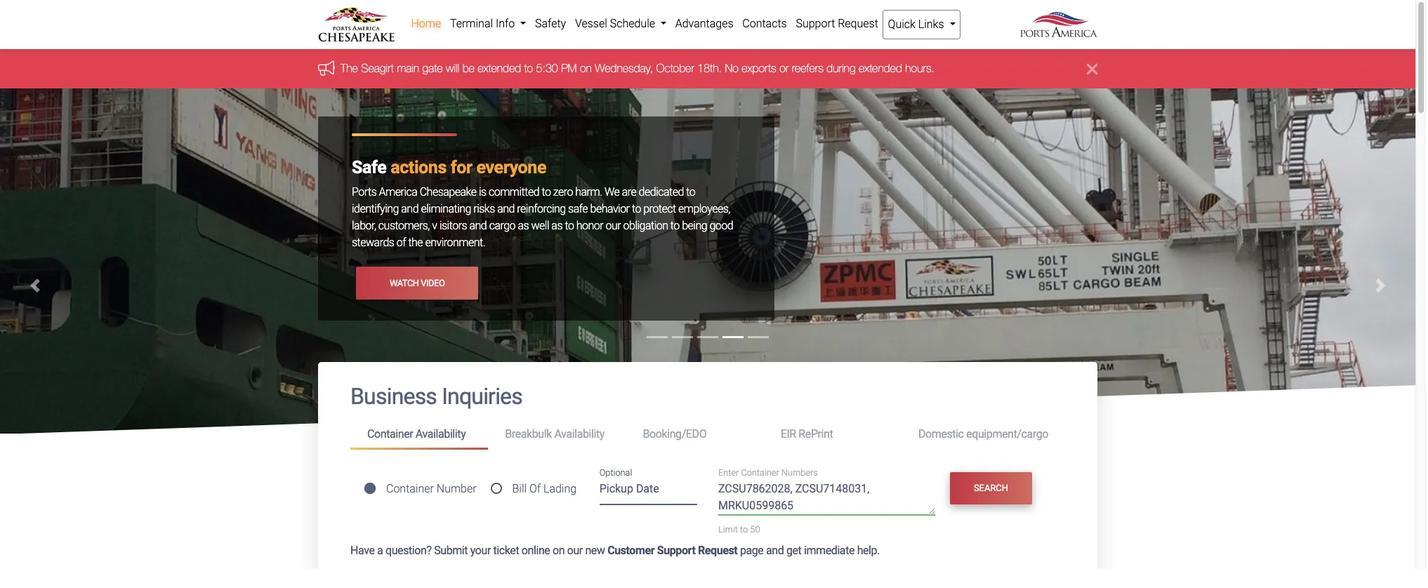 Task type: vqa. For each thing, say whether or not it's contained in the screenshot.
top the Business
no



Task type: locate. For each thing, give the bounding box(es) containing it.
harm.
[[576, 186, 602, 199]]

our
[[606, 219, 621, 233], [567, 544, 583, 557]]

1 horizontal spatial our
[[606, 219, 621, 233]]

breakbulk availability link
[[488, 422, 626, 448]]

vessel schedule link
[[571, 10, 671, 38]]

availability right breakbulk
[[555, 428, 605, 441]]

exports
[[742, 62, 777, 75]]

0 horizontal spatial our
[[567, 544, 583, 557]]

customer
[[608, 544, 655, 557]]

support right customer
[[657, 544, 696, 557]]

question?
[[386, 544, 432, 557]]

0 vertical spatial our
[[606, 219, 621, 233]]

and up the customers,
[[401, 203, 419, 216]]

links
[[919, 18, 944, 31]]

your
[[470, 544, 491, 557]]

well
[[531, 219, 549, 233]]

lading
[[544, 482, 577, 496]]

0 horizontal spatial as
[[518, 219, 529, 233]]

chesapeake
[[420, 186, 477, 199]]

have a question? submit your ticket online on our new customer support request page and get immediate help.
[[351, 544, 880, 557]]

support up reefers
[[796, 17, 835, 30]]

0 horizontal spatial availability
[[416, 428, 466, 441]]

availability for container availability
[[416, 428, 466, 441]]

request
[[838, 17, 879, 30], [698, 544, 738, 557]]

extended right "be"
[[478, 62, 521, 75]]

2 vertical spatial container
[[386, 482, 434, 496]]

2 as from the left
[[552, 219, 563, 233]]

0 horizontal spatial support
[[657, 544, 696, 557]]

0 vertical spatial request
[[838, 17, 879, 30]]

1 vertical spatial request
[[698, 544, 738, 557]]

support request link
[[792, 10, 883, 38]]

protect
[[644, 203, 676, 216]]

extended right during
[[859, 62, 903, 75]]

container for container availability
[[367, 428, 413, 441]]

container for container number
[[386, 482, 434, 496]]

1 horizontal spatial availability
[[555, 428, 605, 441]]

our down behavior
[[606, 219, 621, 233]]

2 availability from the left
[[555, 428, 605, 441]]

0 vertical spatial support
[[796, 17, 835, 30]]

seagirt
[[361, 62, 394, 75]]

advantages
[[676, 17, 734, 30]]

1 vertical spatial support
[[657, 544, 696, 557]]

0 vertical spatial container
[[367, 428, 413, 441]]

honor
[[577, 219, 604, 233]]

or
[[780, 62, 789, 75]]

quick links link
[[883, 10, 961, 39]]

18th.
[[698, 62, 722, 75]]

home link
[[407, 10, 446, 38]]

1 horizontal spatial on
[[580, 62, 592, 75]]

safe actions for everyone
[[352, 158, 547, 178]]

new
[[585, 544, 605, 557]]

1 horizontal spatial as
[[552, 219, 563, 233]]

and
[[401, 203, 419, 216], [497, 203, 515, 216], [470, 219, 487, 233], [766, 544, 784, 557]]

availability
[[416, 428, 466, 441], [555, 428, 605, 441]]

number
[[437, 482, 477, 496]]

on right "online"
[[553, 544, 565, 557]]

and down risks
[[470, 219, 487, 233]]

0 horizontal spatial request
[[698, 544, 738, 557]]

support
[[796, 17, 835, 30], [657, 544, 696, 557]]

being
[[682, 219, 707, 233]]

obligation
[[623, 219, 668, 233]]

america
[[379, 186, 418, 199]]

to left zero
[[542, 186, 551, 199]]

eir
[[781, 428, 796, 441]]

to down the safe
[[565, 219, 574, 233]]

contacts
[[743, 17, 787, 30]]

get
[[787, 544, 802, 557]]

1 availability from the left
[[416, 428, 466, 441]]

advantages link
[[671, 10, 738, 38]]

1 horizontal spatial support
[[796, 17, 835, 30]]

ports
[[352, 186, 377, 199]]

breakbulk
[[505, 428, 552, 441]]

request down limit
[[698, 544, 738, 557]]

1 horizontal spatial request
[[838, 17, 879, 30]]

to inside alert
[[524, 62, 533, 75]]

behavior
[[590, 203, 630, 216]]

extended
[[478, 62, 521, 75], [859, 62, 903, 75]]

2 extended from the left
[[859, 62, 903, 75]]

on
[[580, 62, 592, 75], [553, 544, 565, 557]]

1 vertical spatial our
[[567, 544, 583, 557]]

dedicated
[[639, 186, 684, 199]]

container left number
[[386, 482, 434, 496]]

container
[[367, 428, 413, 441], [741, 468, 780, 478], [386, 482, 434, 496]]

container down business
[[367, 428, 413, 441]]

have
[[351, 544, 375, 557]]

limit
[[719, 525, 738, 536]]

availability down business inquiries
[[416, 428, 466, 441]]

booking/edo
[[643, 428, 707, 441]]

vessel
[[575, 17, 607, 30]]

bill
[[512, 482, 527, 496]]

1 as from the left
[[518, 219, 529, 233]]

1 horizontal spatial extended
[[859, 62, 903, 75]]

Optional text field
[[600, 478, 698, 506]]

our left new
[[567, 544, 583, 557]]

limit to 50
[[719, 525, 760, 536]]

container right enter
[[741, 468, 780, 478]]

on right pm
[[580, 62, 592, 75]]

optional
[[600, 468, 632, 478]]

info
[[496, 17, 515, 30]]

availability for breakbulk availability
[[555, 428, 605, 441]]

as right well
[[552, 219, 563, 233]]

identifying
[[352, 203, 399, 216]]

of
[[397, 236, 406, 250]]

terminal info
[[450, 17, 518, 30]]

home
[[411, 17, 441, 30]]

Enter Container Numbers text field
[[719, 481, 935, 516]]

the
[[408, 236, 423, 250]]

to left 5:30
[[524, 62, 533, 75]]

quick
[[888, 18, 916, 31]]

vessel schedule
[[575, 17, 658, 30]]

request left quick
[[838, 17, 879, 30]]

a
[[377, 544, 383, 557]]

to left the being
[[671, 219, 680, 233]]

schedule
[[610, 17, 655, 30]]

container inside the container availability link
[[367, 428, 413, 441]]

1 vertical spatial on
[[553, 544, 565, 557]]

and left the get
[[766, 544, 784, 557]]

0 horizontal spatial extended
[[478, 62, 521, 75]]

the
[[341, 62, 358, 75]]

is
[[479, 186, 486, 199]]

equipment/cargo
[[967, 428, 1049, 441]]

safe
[[568, 203, 588, 216]]

0 vertical spatial on
[[580, 62, 592, 75]]

gate
[[423, 62, 443, 75]]

everyone
[[477, 158, 547, 178]]

as left well
[[518, 219, 529, 233]]

watch video link
[[356, 267, 479, 300]]

will
[[446, 62, 460, 75]]



Task type: describe. For each thing, give the bounding box(es) containing it.
to down are
[[632, 203, 641, 216]]

eir reprint link
[[764, 422, 902, 448]]

contacts link
[[738, 10, 792, 38]]

support request
[[796, 17, 879, 30]]

the seagirt main gate will be extended to 5:30 pm on wednesday, october 18th.  no exports or reefers during extended hours. link
[[341, 62, 935, 75]]

main
[[397, 62, 420, 75]]

breakbulk availability
[[505, 428, 605, 441]]

customers,
[[379, 219, 430, 233]]

terminal
[[450, 17, 493, 30]]

employees,
[[679, 203, 730, 216]]

business inquiries
[[351, 384, 523, 411]]

environment.
[[425, 236, 485, 250]]

bill of lading
[[512, 482, 577, 496]]

enter
[[719, 468, 739, 478]]

5:30
[[536, 62, 558, 75]]

cargo
[[489, 219, 516, 233]]

eir reprint
[[781, 428, 833, 441]]

container availability link
[[351, 422, 488, 450]]

ticket
[[493, 544, 519, 557]]

business
[[351, 384, 437, 411]]

risks
[[474, 203, 495, 216]]

online
[[522, 544, 550, 557]]

and up cargo
[[497, 203, 515, 216]]

safety
[[535, 17, 566, 30]]

bullhorn image
[[318, 60, 341, 76]]

committed
[[489, 186, 540, 199]]

october
[[656, 62, 695, 75]]

safety link
[[531, 10, 571, 38]]

search
[[974, 483, 1009, 494]]

page
[[740, 544, 764, 557]]

container number
[[386, 482, 477, 496]]

eliminating
[[421, 203, 471, 216]]

search button
[[950, 472, 1033, 505]]

immediate
[[804, 544, 855, 557]]

watch video
[[390, 278, 445, 289]]

actions
[[391, 158, 447, 178]]

enter container numbers
[[719, 468, 818, 478]]

domestic equipment/cargo link
[[902, 422, 1066, 448]]

1 vertical spatial container
[[741, 468, 780, 478]]

close image
[[1087, 61, 1098, 78]]

domestic
[[919, 428, 964, 441]]

domestic equipment/cargo
[[919, 428, 1049, 441]]

to left the 50
[[740, 525, 748, 536]]

reinforcing
[[517, 203, 566, 216]]

no
[[725, 62, 739, 75]]

the seagirt main gate will be extended to 5:30 pm on wednesday, october 18th.  no exports or reefers during extended hours. alert
[[0, 49, 1416, 89]]

the seagirt main gate will be extended to 5:30 pm on wednesday, october 18th.  no exports or reefers during extended hours.
[[341, 62, 935, 75]]

we
[[605, 186, 620, 199]]

submit
[[434, 544, 468, 557]]

wednesday,
[[595, 62, 653, 75]]

safety image
[[0, 89, 1416, 570]]

our inside ports america chesapeake is committed to zero harm. we are dedicated to identifying and                         eliminating risks and reinforcing safe behavior to protect employees, labor, customers, v                         isitors and cargo as well as to honor our obligation to being good stewards of the environment.
[[606, 219, 621, 233]]

stewards
[[352, 236, 394, 250]]

hours.
[[906, 62, 935, 75]]

v
[[432, 219, 437, 233]]

numbers
[[782, 468, 818, 478]]

customer support request link
[[608, 544, 738, 557]]

be
[[463, 62, 475, 75]]

50
[[750, 525, 760, 536]]

reefers
[[792, 62, 824, 75]]

to up employees,
[[686, 186, 696, 199]]

for
[[451, 158, 473, 178]]

pm
[[561, 62, 577, 75]]

container availability
[[367, 428, 466, 441]]

during
[[827, 62, 856, 75]]

are
[[622, 186, 637, 199]]

ports america chesapeake is committed to zero harm. we are dedicated to identifying and                         eliminating risks and reinforcing safe behavior to protect employees, labor, customers, v                         isitors and cargo as well as to honor our obligation to being good stewards of the environment.
[[352, 186, 733, 250]]

good
[[710, 219, 733, 233]]

watch
[[390, 278, 419, 289]]

terminal info link
[[446, 10, 531, 38]]

0 horizontal spatial on
[[553, 544, 565, 557]]

1 extended from the left
[[478, 62, 521, 75]]

on inside alert
[[580, 62, 592, 75]]

isitors
[[440, 219, 467, 233]]

booking/edo link
[[626, 422, 764, 448]]

quick links
[[888, 18, 947, 31]]

inquiries
[[442, 384, 523, 411]]



